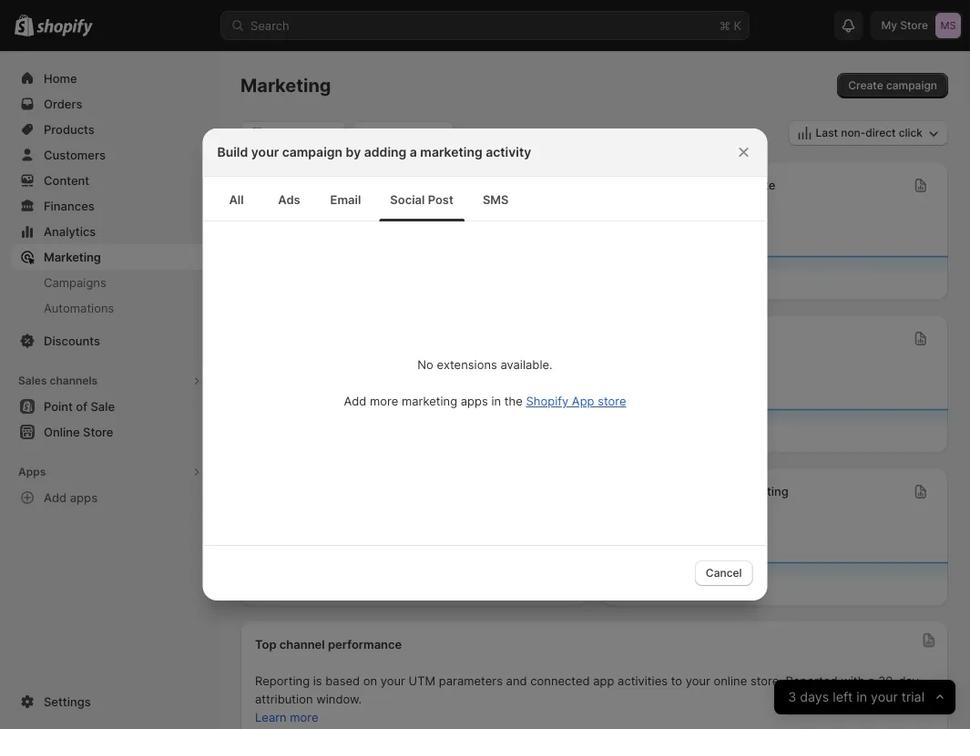 Task type: describe. For each thing, give the bounding box(es) containing it.
social post
[[390, 192, 454, 206]]

with
[[841, 674, 865, 688]]

extensions
[[437, 358, 497, 372]]

discounts
[[44, 334, 100, 348]]

online store sessions
[[255, 178, 376, 192]]

top channel performance
[[255, 638, 402, 652]]

learn more link
[[255, 710, 319, 725]]

add for add more marketing apps in the shopify app store
[[344, 394, 367, 408]]

online for 0
[[255, 178, 291, 192]]

reporting
[[255, 674, 310, 688]]

performance
[[328, 638, 402, 652]]

top
[[255, 638, 277, 652]]

adding
[[364, 144, 407, 160]]

sales
[[18, 374, 47, 387]]

shopify
[[526, 394, 569, 408]]

30-
[[879, 674, 899, 688]]

activities
[[618, 674, 668, 688]]

build your campaign by adding a marketing activity dialog
[[0, 129, 971, 601]]

window.
[[316, 692, 362, 706]]

activity
[[486, 144, 532, 160]]

2 vertical spatial marketing
[[732, 484, 789, 499]]

store for 0%
[[656, 178, 685, 192]]

more inside reporting is based on your utm parameters and connected app activities to your online store. reported with a 30-day attribution window. learn more
[[290, 710, 319, 725]]

apps inside build your campaign by adding a marketing activity "dialog"
[[461, 394, 488, 408]]

all
[[229, 192, 244, 206]]

online store conversion rate
[[617, 178, 776, 192]]

all button
[[210, 178, 263, 221]]

apps
[[18, 465, 46, 478]]

campaigns link
[[11, 270, 208, 295]]

ads
[[278, 192, 301, 206]]

sms
[[483, 192, 509, 206]]

social post button
[[376, 178, 468, 221]]

discounts link
[[11, 328, 208, 354]]

home link
[[11, 66, 208, 91]]

cancel
[[706, 566, 742, 580]]

1 horizontal spatial your
[[381, 674, 406, 688]]

add apps button
[[11, 485, 208, 510]]

shopify app store link
[[526, 394, 627, 408]]

app
[[572, 394, 595, 408]]

sales channels button
[[11, 368, 208, 394]]

online for 0%
[[617, 178, 653, 192]]

online
[[714, 674, 748, 688]]

add apps
[[44, 490, 98, 504]]

by
[[346, 144, 361, 160]]

utm
[[409, 674, 436, 688]]

shopify image
[[37, 19, 93, 37]]

the
[[505, 394, 523, 408]]

add for add apps
[[44, 490, 67, 504]]

1 vertical spatial marketing
[[402, 394, 458, 408]]

tab list inside build your campaign by adding a marketing activity "dialog"
[[210, 177, 761, 221]]



Task type: locate. For each thing, give the bounding box(es) containing it.
1 horizontal spatial a
[[869, 674, 875, 688]]

rate
[[753, 178, 776, 192]]

0 vertical spatial to
[[718, 484, 729, 499]]

1 vertical spatial more
[[290, 710, 319, 725]]

0 horizontal spatial to
[[671, 674, 683, 688]]

1 horizontal spatial online
[[617, 178, 653, 192]]

1 horizontal spatial to
[[718, 484, 729, 499]]

in
[[492, 394, 501, 408]]

campaign up online store sessions
[[282, 144, 343, 160]]

more
[[370, 394, 399, 408], [290, 710, 319, 725]]

settings link
[[11, 689, 208, 715]]

reporting is based on your utm parameters and connected app activities to your online store. reported with a 30-day attribution window. learn more
[[255, 674, 919, 725]]

0 vertical spatial a
[[410, 144, 417, 160]]

0 vertical spatial apps
[[461, 394, 488, 408]]

⌘
[[720, 18, 731, 32]]

1 vertical spatial campaign
[[282, 144, 343, 160]]

create campaign
[[849, 79, 938, 92]]

build your campaign by adding a marketing activity
[[217, 144, 532, 160]]

based
[[326, 674, 360, 688]]

online up 0%
[[617, 178, 653, 192]]

store left email
[[294, 178, 324, 192]]

learn
[[255, 710, 287, 725]]

apps down apps button
[[70, 490, 98, 504]]

0 vertical spatial marketing
[[420, 144, 483, 160]]

sessions
[[327, 178, 376, 192]]

automations link
[[11, 295, 208, 321]]

day
[[899, 674, 919, 688]]

orders
[[617, 484, 655, 499]]

sms button
[[468, 178, 524, 221]]

k
[[734, 18, 742, 32]]

store inside build your campaign by adding a marketing activity "dialog"
[[598, 394, 627, 408]]

add more marketing apps in the shopify app store
[[344, 394, 627, 408]]

campaign right create
[[887, 79, 938, 92]]

on
[[363, 674, 377, 688]]

1 vertical spatial to
[[671, 674, 683, 688]]

channels
[[50, 374, 98, 387]]

a
[[410, 144, 417, 160], [869, 674, 875, 688]]

automations
[[44, 301, 114, 315]]

search
[[251, 18, 290, 32]]

0 horizontal spatial store
[[294, 178, 324, 192]]

settings
[[44, 694, 91, 709]]

campaign
[[887, 79, 938, 92], [282, 144, 343, 160]]

0 horizontal spatial marketing
[[44, 250, 101, 264]]

1 vertical spatial marketing
[[44, 250, 101, 264]]

app
[[594, 674, 615, 688]]

0 vertical spatial more
[[370, 394, 399, 408]]

store for 0
[[294, 178, 324, 192]]

store left conversion
[[656, 178, 685, 192]]

conversion
[[688, 178, 750, 192]]

parameters
[[439, 674, 503, 688]]

1 vertical spatial a
[[869, 674, 875, 688]]

post
[[428, 192, 454, 206]]

2 horizontal spatial store
[[656, 178, 685, 192]]

connected
[[531, 674, 590, 688]]

0 horizontal spatial add
[[44, 490, 67, 504]]

home
[[44, 71, 77, 85]]

1 horizontal spatial store
[[598, 394, 627, 408]]

marketing
[[420, 144, 483, 160], [402, 394, 458, 408], [732, 484, 789, 499]]

no
[[418, 358, 434, 372]]

tab list containing all
[[210, 177, 761, 221]]

your right build
[[251, 144, 279, 160]]

0 vertical spatial marketing
[[241, 74, 331, 97]]

your left online
[[686, 674, 711, 688]]

attributed
[[658, 484, 715, 499]]

⌘ k
[[720, 18, 742, 32]]

add
[[344, 394, 367, 408], [44, 490, 67, 504]]

more inside build your campaign by adding a marketing activity "dialog"
[[370, 394, 399, 408]]

store
[[294, 178, 324, 192], [656, 178, 685, 192], [598, 394, 627, 408]]

available.
[[501, 358, 553, 372]]

2 horizontal spatial your
[[686, 674, 711, 688]]

add inside button
[[44, 490, 67, 504]]

1 horizontal spatial marketing
[[241, 74, 331, 97]]

campaign inside button
[[887, 79, 938, 92]]

your right on on the left bottom of the page
[[381, 674, 406, 688]]

a left 30-
[[869, 674, 875, 688]]

marketing up campaigns
[[44, 250, 101, 264]]

0 horizontal spatial your
[[251, 144, 279, 160]]

0 horizontal spatial a
[[410, 144, 417, 160]]

create campaign button
[[838, 73, 949, 98]]

2 online from the left
[[617, 178, 653, 192]]

store.
[[751, 674, 783, 688]]

0 horizontal spatial apps
[[70, 490, 98, 504]]

tab list
[[210, 177, 761, 221]]

campaigns
[[44, 275, 106, 289]]

create
[[849, 79, 884, 92]]

ads button
[[263, 178, 316, 221]]

apps button
[[11, 459, 208, 485]]

0
[[255, 198, 268, 220]]

orders attributed to marketing
[[617, 484, 789, 499]]

0 vertical spatial campaign
[[887, 79, 938, 92]]

sales channels
[[18, 374, 98, 387]]

1 vertical spatial apps
[[70, 490, 98, 504]]

no extensions available.
[[418, 358, 553, 372]]

0 horizontal spatial online
[[255, 178, 291, 192]]

store right app
[[598, 394, 627, 408]]

1 horizontal spatial campaign
[[887, 79, 938, 92]]

online up 0
[[255, 178, 291, 192]]

channel
[[280, 638, 325, 652]]

build
[[217, 144, 248, 160]]

attribution
[[255, 692, 313, 706]]

1 horizontal spatial apps
[[461, 394, 488, 408]]

0 horizontal spatial more
[[290, 710, 319, 725]]

0 vertical spatial add
[[344, 394, 367, 408]]

online
[[255, 178, 291, 192], [617, 178, 653, 192]]

your inside "dialog"
[[251, 144, 279, 160]]

to right attributed
[[718, 484, 729, 499]]

0%
[[617, 198, 645, 220]]

1 vertical spatial add
[[44, 490, 67, 504]]

is
[[313, 674, 322, 688]]

1 horizontal spatial add
[[344, 394, 367, 408]]

marketing link
[[11, 244, 208, 270]]

marketing down search
[[241, 74, 331, 97]]

to right activities
[[671, 674, 683, 688]]

cancel button
[[695, 561, 753, 586]]

1 online from the left
[[255, 178, 291, 192]]

apps
[[461, 394, 488, 408], [70, 490, 98, 504]]

a right adding
[[410, 144, 417, 160]]

campaign inside "dialog"
[[282, 144, 343, 160]]

social
[[390, 192, 425, 206]]

0 horizontal spatial campaign
[[282, 144, 343, 160]]

marketing right attributed
[[732, 484, 789, 499]]

email button
[[316, 178, 376, 221]]

a inside "dialog"
[[410, 144, 417, 160]]

apps inside button
[[70, 490, 98, 504]]

apps left in
[[461, 394, 488, 408]]

reported
[[786, 674, 838, 688]]

to
[[718, 484, 729, 499], [671, 674, 683, 688]]

marketing
[[241, 74, 331, 97], [44, 250, 101, 264]]

add inside "dialog"
[[344, 394, 367, 408]]

and
[[506, 674, 527, 688]]

a inside reporting is based on your utm parameters and connected app activities to your online store. reported with a 30-day attribution window. learn more
[[869, 674, 875, 688]]

marketing up post
[[420, 144, 483, 160]]

to inside reporting is based on your utm parameters and connected app activities to your online store. reported with a 30-day attribution window. learn more
[[671, 674, 683, 688]]

email
[[330, 192, 361, 206]]

marketing down the "no"
[[402, 394, 458, 408]]

1 horizontal spatial more
[[370, 394, 399, 408]]



Task type: vqa. For each thing, say whether or not it's contained in the screenshot.
the leftmost the Online
yes



